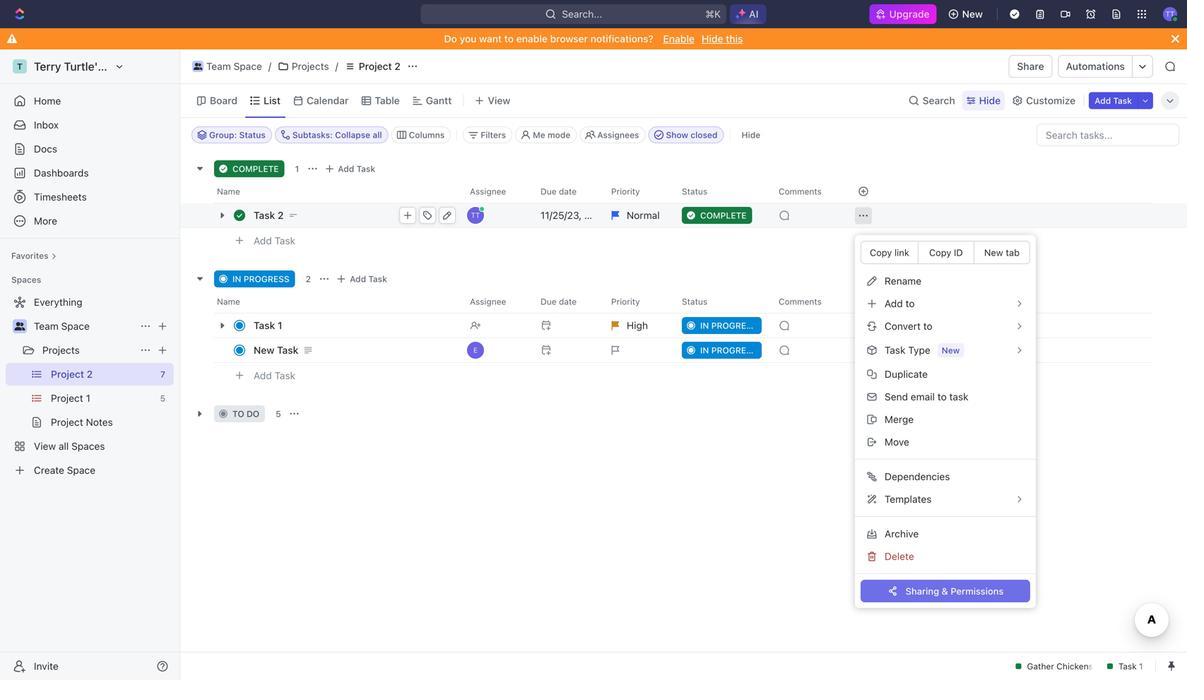 Task type: describe. For each thing, give the bounding box(es) containing it.
new task
[[254, 345, 299, 356]]

add task up the "task 2" link in the left of the page
[[338, 164, 375, 174]]

1 / from the left
[[269, 60, 271, 72]]

copy id
[[930, 247, 963, 258]]

assignees
[[598, 130, 639, 140]]

merge link
[[861, 409, 1031, 431]]

convert to
[[885, 321, 933, 332]]

complete
[[233, 164, 279, 174]]

1 horizontal spatial space
[[234, 60, 262, 72]]

move link
[[861, 431, 1031, 454]]

task up search tasks... text box
[[1114, 96, 1133, 106]]

task inside the "task 2" link
[[254, 210, 275, 221]]

calendar link
[[304, 91, 349, 111]]

new down the convert to link
[[942, 346, 960, 356]]

do
[[444, 33, 457, 45]]

add task for add task button on top of search tasks... text box
[[1095, 96, 1133, 106]]

gantt link
[[423, 91, 452, 111]]

Search tasks... text field
[[1038, 124, 1179, 146]]

list link
[[261, 91, 281, 111]]

timesheets link
[[6, 186, 174, 209]]

add down task 2 on the top left of page
[[254, 235, 272, 247]]

want
[[479, 33, 502, 45]]

task down task 2 on the top left of page
[[275, 235, 296, 247]]

email
[[911, 391, 935, 403]]

dashboards link
[[6, 162, 174, 185]]

board link
[[207, 91, 238, 111]]

sharing & permissions
[[906, 586, 1004, 597]]

archive link
[[861, 523, 1031, 546]]

add task button up the "task 2" link in the left of the page
[[321, 160, 381, 177]]

do you want to enable browser notifications? enable hide this
[[444, 33, 743, 45]]

user group image inside team space "link"
[[194, 63, 202, 70]]

list
[[264, 95, 281, 106]]

add to link
[[861, 293, 1031, 315]]

templates
[[885, 494, 932, 505]]

new tab
[[985, 247, 1020, 258]]

task 1 link
[[250, 316, 459, 336]]

share
[[1018, 60, 1045, 72]]

enable
[[663, 33, 695, 45]]

project 2 link
[[341, 58, 404, 75]]

id
[[954, 247, 963, 258]]

hide inside dropdown button
[[980, 95, 1001, 106]]

add up task 1 link at the left top
[[350, 274, 366, 284]]

duplicate link
[[861, 363, 1031, 386]]

timesheets
[[34, 191, 87, 203]]

add to button
[[861, 293, 1031, 315]]

copy link button
[[861, 241, 919, 264]]

to inside the add to link
[[906, 298, 915, 310]]

task inside new task link
[[277, 345, 299, 356]]

add task for add task button underneath task 2 on the top left of page
[[254, 235, 296, 247]]

move
[[885, 437, 910, 448]]

browser
[[550, 33, 588, 45]]

task up the "task 2" link in the left of the page
[[357, 164, 375, 174]]

new for tab
[[985, 247, 1004, 258]]

add task button up search tasks... text box
[[1090, 92, 1138, 109]]

permissions
[[951, 586, 1004, 597]]

invite
[[34, 661, 59, 673]]

search button
[[905, 91, 960, 111]]

add task button down task 2 on the top left of page
[[247, 233, 301, 250]]

task 2
[[254, 210, 284, 221]]

new task link
[[250, 340, 459, 361]]

templates link
[[861, 488, 1031, 511]]

inbox link
[[6, 114, 174, 136]]

convert to link
[[861, 315, 1031, 338]]

task type
[[885, 345, 931, 356]]

customize button
[[1008, 91, 1080, 111]]

sharing & permissions link
[[861, 580, 1031, 603]]

add task button up task 1 link at the left top
[[333, 271, 393, 288]]

docs link
[[6, 138, 174, 160]]

inbox
[[34, 119, 59, 131]]

projects link inside "tree"
[[42, 339, 134, 362]]

to do
[[233, 409, 260, 419]]

dashboards
[[34, 167, 89, 179]]

0 vertical spatial hide
[[702, 33, 724, 45]]

move button
[[861, 431, 1031, 454]]

0 vertical spatial team
[[206, 60, 231, 72]]

2 / from the left
[[336, 60, 338, 72]]

new tab link
[[974, 241, 1031, 264]]

send email to task link
[[861, 386, 1031, 409]]

task 1
[[254, 320, 282, 332]]

0 horizontal spatial 1
[[278, 320, 282, 332]]

copy link
[[870, 247, 910, 258]]

2 for task 2
[[278, 210, 284, 221]]

add up search tasks... text box
[[1095, 96, 1111, 106]]

new button
[[943, 3, 992, 25]]

send
[[885, 391, 908, 403]]

notifications?
[[591, 33, 654, 45]]

add down the new task on the left of the page
[[254, 370, 272, 382]]

task left type
[[885, 345, 906, 356]]

sharing
[[906, 586, 940, 597]]

in progress
[[233, 274, 290, 284]]



Task type: locate. For each thing, give the bounding box(es) containing it.
task
[[950, 391, 969, 403]]

in
[[233, 274, 241, 284]]

team space
[[206, 60, 262, 72], [34, 321, 90, 332]]

to right convert
[[924, 321, 933, 332]]

sidebar navigation
[[0, 49, 180, 681]]

calendar
[[307, 95, 349, 106]]

new for new button
[[963, 8, 983, 20]]

home link
[[6, 90, 174, 112]]

1 horizontal spatial team
[[206, 60, 231, 72]]

new down task 1
[[254, 345, 275, 356]]

copy
[[870, 247, 892, 258], [930, 247, 952, 258]]

1 right complete
[[295, 164, 299, 174]]

docs
[[34, 143, 57, 155]]

projects link
[[274, 58, 333, 75], [42, 339, 134, 362]]

0 horizontal spatial /
[[269, 60, 271, 72]]

task down task 1
[[277, 345, 299, 356]]

task down complete
[[254, 210, 275, 221]]

1 vertical spatial 2
[[278, 210, 284, 221]]

hide
[[702, 33, 724, 45], [980, 95, 1001, 106], [742, 130, 761, 140]]

to up convert to
[[906, 298, 915, 310]]

rename link
[[861, 270, 1031, 293]]

space inside sidebar navigation
[[61, 321, 90, 332]]

you
[[460, 33, 477, 45]]

favorites button
[[6, 247, 63, 264]]

new left tab
[[985, 247, 1004, 258]]

link
[[895, 247, 910, 258]]

1 horizontal spatial 2
[[306, 274, 311, 284]]

⌘k
[[706, 8, 721, 20]]

0 vertical spatial projects link
[[274, 58, 333, 75]]

delete
[[885, 551, 915, 563]]

team down the spaces
[[34, 321, 59, 332]]

tab
[[1006, 247, 1020, 258]]

1 horizontal spatial team space
[[206, 60, 262, 72]]

1 vertical spatial team space link
[[34, 315, 134, 338]]

this
[[726, 33, 743, 45]]

add up the "task 2" link in the left of the page
[[338, 164, 354, 174]]

convert
[[885, 321, 921, 332]]

projects inside sidebar navigation
[[42, 345, 80, 356]]

1 vertical spatial 1
[[278, 320, 282, 332]]

/ up list
[[269, 60, 271, 72]]

&
[[942, 586, 949, 597]]

1 horizontal spatial user group image
[[194, 63, 202, 70]]

2 right progress
[[306, 274, 311, 284]]

tree
[[6, 291, 174, 482]]

customize
[[1027, 95, 1076, 106]]

0 vertical spatial team space link
[[189, 58, 266, 75]]

type
[[909, 345, 931, 356]]

merge
[[885, 414, 914, 426]]

duplicate
[[885, 369, 928, 380]]

to
[[505, 33, 514, 45], [906, 298, 915, 310], [924, 321, 933, 332], [938, 391, 947, 403], [233, 409, 244, 419]]

0 horizontal spatial 2
[[278, 210, 284, 221]]

1 vertical spatial projects
[[42, 345, 80, 356]]

1 horizontal spatial projects link
[[274, 58, 333, 75]]

0 horizontal spatial hide
[[702, 33, 724, 45]]

archive
[[885, 528, 919, 540]]

templates button
[[861, 488, 1031, 511]]

search...
[[562, 8, 603, 20]]

5
[[276, 409, 281, 419]]

board
[[210, 95, 238, 106]]

add up convert
[[885, 298, 903, 310]]

0 horizontal spatial projects link
[[42, 339, 134, 362]]

projects
[[292, 60, 329, 72], [42, 345, 80, 356]]

2 down complete
[[278, 210, 284, 221]]

0 vertical spatial space
[[234, 60, 262, 72]]

team up board link at the left of the page
[[206, 60, 231, 72]]

table link
[[372, 91, 400, 111]]

copy inside button
[[870, 247, 892, 258]]

0 horizontal spatial user group image
[[14, 322, 25, 331]]

add task up task 1 link at the left top
[[350, 274, 387, 284]]

home
[[34, 95, 61, 107]]

0 vertical spatial projects
[[292, 60, 329, 72]]

team space link
[[189, 58, 266, 75], [34, 315, 134, 338]]

new right the upgrade
[[963, 8, 983, 20]]

to left "do" at bottom left
[[233, 409, 244, 419]]

1 copy from the left
[[870, 247, 892, 258]]

0 horizontal spatial team
[[34, 321, 59, 332]]

tree inside sidebar navigation
[[6, 291, 174, 482]]

spaces
[[11, 275, 41, 285]]

favorites
[[11, 251, 49, 261]]

copy for copy id
[[930, 247, 952, 258]]

automations
[[1067, 60, 1125, 72]]

add inside dropdown button
[[885, 298, 903, 310]]

/ up calendar
[[336, 60, 338, 72]]

task up task 1 link at the left top
[[369, 274, 387, 284]]

add task button down the new task on the left of the page
[[247, 368, 301, 385]]

share button
[[1009, 55, 1053, 78]]

1 vertical spatial space
[[61, 321, 90, 332]]

1 horizontal spatial hide
[[742, 130, 761, 140]]

assignees button
[[580, 127, 646, 144]]

2 vertical spatial 2
[[306, 274, 311, 284]]

add task down the new task on the left of the page
[[254, 370, 296, 382]]

/
[[269, 60, 271, 72], [336, 60, 338, 72]]

tree containing team space
[[6, 291, 174, 482]]

1 vertical spatial projects link
[[42, 339, 134, 362]]

hide inside button
[[742, 130, 761, 140]]

2 for project 2
[[395, 60, 401, 72]]

copy left id at right top
[[930, 247, 952, 258]]

delete link
[[861, 546, 1031, 568]]

1 horizontal spatial copy
[[930, 247, 952, 258]]

1 vertical spatial team
[[34, 321, 59, 332]]

2 horizontal spatial 2
[[395, 60, 401, 72]]

team space down the spaces
[[34, 321, 90, 332]]

progress
[[244, 274, 290, 284]]

to left task
[[938, 391, 947, 403]]

2 right project at top
[[395, 60, 401, 72]]

0 vertical spatial 2
[[395, 60, 401, 72]]

gantt
[[426, 95, 452, 106]]

2 copy from the left
[[930, 247, 952, 258]]

to inside "send email to task" link
[[938, 391, 947, 403]]

convert to button
[[861, 315, 1031, 338]]

table
[[375, 95, 400, 106]]

add
[[1095, 96, 1111, 106], [338, 164, 354, 174], [254, 235, 272, 247], [350, 274, 366, 284], [885, 298, 903, 310], [254, 370, 272, 382]]

2 horizontal spatial hide
[[980, 95, 1001, 106]]

task
[[1114, 96, 1133, 106], [357, 164, 375, 174], [254, 210, 275, 221], [275, 235, 296, 247], [369, 274, 387, 284], [254, 320, 275, 332], [277, 345, 299, 356], [885, 345, 906, 356], [275, 370, 296, 382]]

do
[[247, 409, 260, 419]]

0 horizontal spatial space
[[61, 321, 90, 332]]

1 horizontal spatial projects
[[292, 60, 329, 72]]

0 horizontal spatial team space
[[34, 321, 90, 332]]

1 vertical spatial team space
[[34, 321, 90, 332]]

task up the new task on the left of the page
[[254, 320, 275, 332]]

1 horizontal spatial 1
[[295, 164, 299, 174]]

0 horizontal spatial copy
[[870, 247, 892, 258]]

add task button
[[1090, 92, 1138, 109], [321, 160, 381, 177], [247, 233, 301, 250], [333, 271, 393, 288], [247, 368, 301, 385]]

0 vertical spatial team space
[[206, 60, 262, 72]]

team space up board
[[206, 60, 262, 72]]

task 2 link
[[250, 205, 459, 226]]

user group image inside "tree"
[[14, 322, 25, 331]]

to right want
[[505, 33, 514, 45]]

new inside button
[[963, 8, 983, 20]]

team inside "tree"
[[34, 321, 59, 332]]

automations button
[[1059, 56, 1133, 77]]

add task down task 2 on the top left of page
[[254, 235, 296, 247]]

1 up the new task on the left of the page
[[278, 320, 282, 332]]

add to
[[885, 298, 915, 310]]

team space link inside "tree"
[[34, 315, 134, 338]]

add task up search tasks... text box
[[1095, 96, 1133, 106]]

1 horizontal spatial /
[[336, 60, 338, 72]]

0 horizontal spatial projects
[[42, 345, 80, 356]]

copy id button
[[918, 241, 975, 264]]

hide button
[[736, 127, 766, 144]]

0 vertical spatial user group image
[[194, 63, 202, 70]]

send email to task
[[885, 391, 969, 403]]

rename
[[885, 275, 922, 287]]

copy left link
[[870, 247, 892, 258]]

user group image
[[194, 63, 202, 70], [14, 322, 25, 331]]

1 vertical spatial user group image
[[14, 322, 25, 331]]

new for task
[[254, 345, 275, 356]]

task down the new task on the left of the page
[[275, 370, 296, 382]]

to inside the convert to link
[[924, 321, 933, 332]]

new
[[963, 8, 983, 20], [985, 247, 1004, 258], [254, 345, 275, 356], [942, 346, 960, 356]]

add task for add task button under the new task on the left of the page
[[254, 370, 296, 382]]

project
[[359, 60, 392, 72]]

2 vertical spatial hide
[[742, 130, 761, 140]]

0 vertical spatial 1
[[295, 164, 299, 174]]

team space inside "tree"
[[34, 321, 90, 332]]

hide button
[[963, 91, 1005, 111]]

1 vertical spatial hide
[[980, 95, 1001, 106]]

copy inside 'button'
[[930, 247, 952, 258]]

copy for copy link
[[870, 247, 892, 258]]

0 horizontal spatial team space link
[[34, 315, 134, 338]]

1 horizontal spatial team space link
[[189, 58, 266, 75]]

enable
[[517, 33, 548, 45]]

task inside task 1 link
[[254, 320, 275, 332]]

search
[[923, 95, 956, 106]]

dependencies
[[885, 471, 950, 483]]

project 2
[[359, 60, 401, 72]]



Task type: vqa. For each thing, say whether or not it's contained in the screenshot.
"CREATED BY" on the top of page
no



